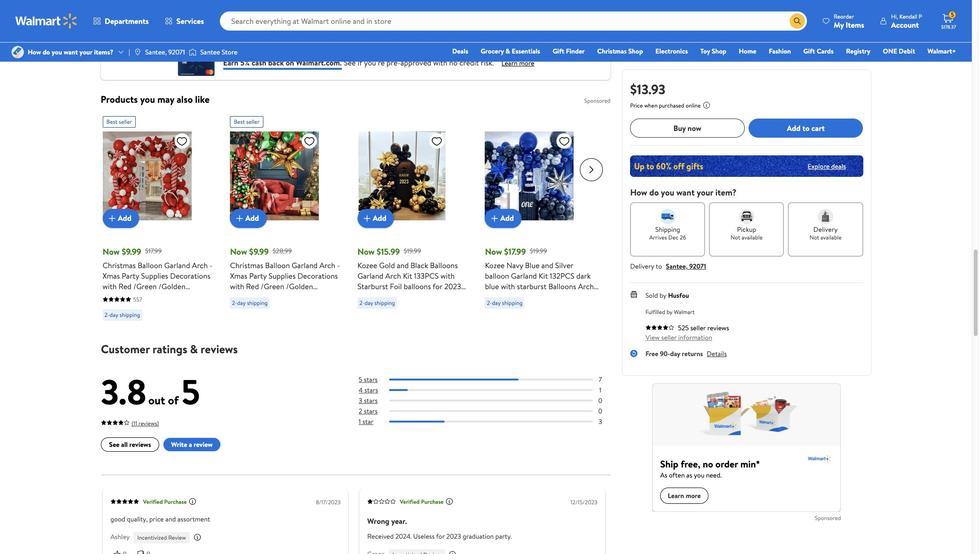 Task type: locate. For each thing, give the bounding box(es) containing it.
received 2024.  useless for 2023 graduation party.
[[367, 532, 512, 541]]

& up learn on the top right of the page
[[506, 46, 510, 56]]

0 vertical spatial by
[[660, 291, 667, 300]]

your left item?
[[697, 187, 714, 198]]

Search search field
[[220, 11, 807, 31]]

$19.99 up blue
[[530, 246, 547, 256]]

1 vertical spatial 2023
[[446, 532, 461, 541]]

delivery for to
[[630, 262, 654, 271]]

3 up the 2
[[359, 396, 362, 405]]

 image
[[134, 48, 141, 56]]

incentivized
[[137, 534, 167, 542]]

electronics link
[[651, 46, 692, 56]]

man&women for now $9.99 $28.99 christmas balloon garland arch - xmas party supplies decorations with red /green /golden balloons, candy balloons, star foil balloons for kids and man&women
[[230, 313, 275, 323]]

shop for christmas shop
[[629, 46, 643, 56]]

2 horizontal spatial you
[[661, 187, 675, 198]]

1 now from the left
[[103, 246, 120, 258]]

1 vertical spatial delivery
[[630, 262, 654, 271]]

to left cart
[[803, 123, 810, 133]]

$13.93
[[630, 80, 666, 99]]

returns
[[682, 349, 703, 359]]

 image down walmart image
[[11, 46, 24, 58]]

want for items?
[[64, 47, 78, 57]]

price when purchased online
[[630, 101, 701, 110]]

toy shop link
[[696, 46, 731, 56]]

available inside pickup not available
[[742, 233, 763, 242]]

0 vertical spatial graduation
[[544, 302, 579, 313]]

all
[[121, 440, 128, 450]]

by right sold
[[660, 291, 667, 300]]

now
[[688, 123, 702, 133]]

1 vertical spatial 0
[[598, 406, 602, 416]]

1 horizontal spatial balloon
[[265, 260, 290, 270]]

0 horizontal spatial best seller
[[106, 117, 132, 126]]

gift for gift finder
[[553, 46, 564, 56]]

items
[[846, 19, 865, 30]]

view seller information
[[646, 333, 712, 342]]

kit left '133pcs'
[[403, 270, 412, 281]]

5 for 5 $178.37
[[951, 11, 954, 19]]

now inside now $15.99 $19.99 kozee gold and black balloons garland arch kit 133pcs with starburst foil balloons for 2023 graduation wedding anniversary new years eve decorations retirement party men bithday supplies
[[358, 246, 375, 258]]

$9.99 for now $9.99 $28.99 christmas balloon garland arch - xmas party supplies decorations with red /green /golden balloons, candy balloons, star foil balloons for kids and man&women
[[249, 246, 269, 258]]

2 best seller from the left
[[234, 117, 260, 126]]

0 horizontal spatial star
[[188, 291, 202, 302]]

incentivized review information image
[[193, 534, 201, 541], [449, 551, 456, 554]]

and inside now $17.99 $19.99 kozee navy blue and silver balloon garland kit 132pcs dark blue with starburst balloons arch for baby shower boy 1st birthday party anniversary graduation ceremony decorations
[[542, 260, 554, 270]]

verified for 12/15/2023
[[400, 498, 420, 506]]

star inside now $9.99 $17.99 christmas balloon garland arch - xmas party supplies decorations with red /green /golden balloons, candy balloons, star foil balloons for kids and man&women
[[188, 291, 202, 302]]

star for now $9.99 $17.99 christmas balloon garland arch - xmas party supplies decorations with red /green /golden balloons, candy balloons, star foil balloons for kids and man&women
[[188, 291, 202, 302]]

1 $19.99 from the left
[[404, 246, 421, 256]]

balloons inside now $17.99 $19.99 kozee navy blue and silver balloon garland kit 132pcs dark blue with starburst balloons arch for baby shower boy 1st birthday party anniversary graduation ceremony decorations
[[549, 281, 576, 291]]

2 horizontal spatial christmas
[[597, 46, 627, 56]]

verified purchase for 12/15/2023
[[400, 498, 444, 506]]

1 vertical spatial 1
[[359, 417, 361, 427]]

verified up price
[[143, 498, 163, 506]]

details button
[[707, 349, 727, 359]]

year.
[[391, 516, 407, 527]]

1 horizontal spatial delivery
[[814, 225, 838, 234]]

- inside now $9.99 $28.99 christmas balloon garland arch - xmas party supplies decorations with red /green /golden balloons, candy balloons, star foil balloons for kids and man&women
[[337, 260, 340, 270]]

1 best seller from the left
[[106, 117, 132, 126]]

1 down "7"
[[599, 385, 601, 395]]

1 horizontal spatial best
[[234, 117, 245, 126]]

kids inside now $9.99 $28.99 christmas balloon garland arch - xmas party supplies decorations with red /green /golden balloons, candy balloons, star foil balloons for kids and man&women
[[271, 302, 285, 313]]

incentivized review information image for 12/15/2023
[[449, 551, 456, 554]]

2 /green from the left
[[261, 281, 284, 291]]

balloon inside now $9.99 $28.99 christmas balloon garland arch - xmas party supplies decorations with red /green /golden balloons, candy balloons, star foil balloons for kids and man&women
[[265, 260, 290, 270]]

intent image for delivery image
[[818, 209, 834, 224]]

view seller information link
[[646, 333, 712, 342]]

explore deals
[[808, 161, 846, 171]]

2 kit from the left
[[539, 270, 548, 281]]

1 - from the left
[[210, 260, 213, 270]]

2 add to cart image from the left
[[234, 213, 245, 224]]

now inside now $17.99 $19.99 kozee navy blue and silver balloon garland kit 132pcs dark blue with starburst balloons arch for baby shower boy 1st birthday party anniversary graduation ceremony decorations
[[485, 246, 502, 258]]

1 christmas balloon garland arch - xmas party supplies decorations with red /green /golden balloons, candy balloons, star foil balloons for kids and man&women image from the left
[[103, 131, 192, 220]]

gift left finder
[[553, 46, 564, 56]]

to left santee, 92071 button
[[656, 262, 662, 271]]

out
[[148, 392, 165, 408]]

verified purchase up good quality, price and assortment
[[143, 498, 187, 506]]

gift inside "link"
[[553, 46, 564, 56]]

1 progress bar from the top
[[389, 379, 593, 380]]

$9.99 inside now $9.99 $17.99 christmas balloon garland arch - xmas party supplies decorations with red /green /golden balloons, candy balloons, star foil balloons for kids and man&women
[[122, 246, 141, 258]]

stars up 4 stars
[[364, 375, 378, 384]]

0 vertical spatial your
[[80, 47, 92, 57]]

0 vertical spatial 2023
[[444, 281, 461, 291]]

1 vertical spatial reviews
[[200, 341, 238, 357]]

 image for santee store
[[189, 47, 197, 57]]

3 now from the left
[[358, 246, 375, 258]]

home link
[[735, 46, 761, 56]]

2 red from the left
[[246, 281, 259, 291]]

1 horizontal spatial best seller
[[234, 117, 260, 126]]

kit inside now $17.99 $19.99 kozee navy blue and silver balloon garland kit 132pcs dark blue with starburst balloons arch for baby shower boy 1st birthday party anniversary graduation ceremony decorations
[[539, 270, 548, 281]]

1
[[599, 385, 601, 395], [359, 417, 361, 427]]

foil inside now $9.99 $17.99 christmas balloon garland arch - xmas party supplies decorations with red /green /golden balloons, candy balloons, star foil balloons for kids and man&women
[[203, 291, 215, 302]]

525
[[678, 323, 689, 333]]

1 gift from the left
[[553, 46, 564, 56]]

want left item?
[[677, 187, 695, 198]]

1 verified from the left
[[143, 498, 163, 506]]

supplies for now $9.99 $28.99 christmas balloon garland arch - xmas party supplies decorations with red /green /golden balloons, candy balloons, star foil balloons for kids and man&women
[[269, 270, 296, 281]]

5 right of
[[181, 368, 200, 415]]

1 horizontal spatial $9.99
[[249, 246, 269, 258]]

party inside now $9.99 $17.99 christmas balloon garland arch - xmas party supplies decorations with red /green /golden balloons, candy balloons, star foil balloons for kids and man&women
[[122, 270, 139, 281]]

christmas for now $9.99 $28.99 christmas balloon garland arch - xmas party supplies decorations with red /green /golden balloons, candy balloons, star foil balloons for kids and man&women
[[230, 260, 263, 270]]

/golden for now $9.99 $28.99 christmas balloon garland arch - xmas party supplies decorations with red /green /golden balloons, candy balloons, star foil balloons for kids and man&women
[[286, 281, 313, 291]]

walmart.com.
[[296, 57, 342, 68]]

0 horizontal spatial your
[[80, 47, 92, 57]]

debit
[[899, 46, 915, 56]]

1 horizontal spatial /golden
[[286, 281, 313, 291]]

2 horizontal spatial 5
[[951, 11, 954, 19]]

1 left star
[[359, 417, 361, 427]]

supplies down new
[[358, 323, 385, 334]]

stars down 4 stars
[[364, 396, 377, 405]]

2 purchase from the left
[[421, 498, 444, 506]]

received
[[367, 532, 394, 541]]

red inside now $9.99 $28.99 christmas balloon garland arch - xmas party supplies decorations with red /green /golden balloons, candy balloons, star foil balloons for kids and man&women
[[246, 281, 259, 291]]

add to favorites list, christmas balloon garland arch - xmas party supplies decorations with red /green /golden balloons, candy balloons, star foil balloons for kids and man&women image for $28.99
[[304, 135, 315, 147]]

1 vertical spatial do
[[650, 187, 659, 198]]

2 kids from the left
[[271, 302, 285, 313]]

3 add button from the left
[[358, 209, 394, 228]]

by for fulfilled
[[667, 308, 673, 316]]

gold
[[379, 260, 395, 270]]

1 star from the left
[[188, 291, 202, 302]]

verified up the year.
[[400, 498, 420, 506]]

kozee inside now $17.99 $19.99 kozee navy blue and silver balloon garland kit 132pcs dark blue with starburst balloons arch for baby shower boy 1st birthday party anniversary graduation ceremony decorations
[[485, 260, 505, 270]]

0 vertical spatial 1
[[599, 385, 601, 395]]

1 xmas from the left
[[103, 270, 120, 281]]

1 horizontal spatial christmas
[[230, 260, 263, 270]]

now $15.99 $19.99 kozee gold and black balloons garland arch kit 133pcs with starburst foil balloons for 2023 graduation wedding anniversary new years eve decorations retirement party men bithday supplies
[[358, 246, 466, 334]]

0 horizontal spatial add to favorites list, christmas balloon garland arch - xmas party supplies decorations with red /green /golden balloons, candy balloons, star foil balloons for kids and man&women image
[[176, 135, 188, 147]]

star inside now $9.99 $28.99 christmas balloon garland arch - xmas party supplies decorations with red /green /golden balloons, candy balloons, star foil balloons for kids and man&women
[[316, 291, 329, 302]]

0 horizontal spatial kit
[[403, 270, 412, 281]]

1 horizontal spatial want
[[677, 187, 695, 198]]

2 shop from the left
[[712, 46, 727, 56]]

incentivized review information image down assortment
[[193, 534, 201, 541]]

0 horizontal spatial /golden
[[159, 281, 186, 291]]

$9.99 inside now $9.99 $28.99 christmas balloon garland arch - xmas party supplies decorations with red /green /golden balloons, candy balloons, star foil balloons for kids and man&women
[[249, 246, 269, 258]]

4 add button from the left
[[485, 209, 522, 228]]

supplies inside now $9.99 $28.99 christmas balloon garland arch - xmas party supplies decorations with red /green /golden balloons, candy balloons, star foil balloons for kids and man&women
[[269, 270, 296, 281]]

not
[[731, 233, 741, 242], [810, 233, 819, 242]]

1 kit from the left
[[403, 270, 412, 281]]

26
[[680, 233, 686, 242]]

you left may
[[140, 93, 155, 105]]

shop right toy
[[712, 46, 727, 56]]

see left if
[[344, 57, 356, 68]]

do for how do you want your item?
[[650, 187, 659, 198]]

0 horizontal spatial to
[[656, 262, 662, 271]]

add for second add button from right
[[373, 213, 387, 223]]

0 vertical spatial sponsored
[[584, 96, 611, 104]]

do up shipping
[[650, 187, 659, 198]]

1 not from the left
[[731, 233, 741, 242]]

0 vertical spatial how
[[28, 47, 41, 57]]

services
[[177, 16, 204, 26]]

kozee inside now $15.99 $19.99 kozee gold and black balloons garland arch kit 133pcs with starburst foil balloons for 2023 graduation wedding anniversary new years eve decorations retirement party men bithday supplies
[[358, 260, 377, 270]]

xmas for now $9.99 $28.99 christmas balloon garland arch - xmas party supplies decorations with red /green /golden balloons, candy balloons, star foil balloons for kids and man&women
[[230, 270, 247, 281]]

1 purchase from the left
[[164, 498, 187, 506]]

3 product group from the left
[[358, 112, 472, 334]]

christmas balloon garland arch - xmas party supplies decorations with red /green /golden balloons, candy balloons, star foil balloons for kids and man&women image for $17.99
[[103, 131, 192, 220]]

1 horizontal spatial incentivized review information image
[[449, 551, 456, 554]]

not inside delivery not available
[[810, 233, 819, 242]]

shop for toy shop
[[712, 46, 727, 56]]

graduation down "132pcs"
[[544, 302, 579, 313]]

2023 right the "useless" at the bottom left of page
[[446, 532, 461, 541]]

party inside now $9.99 $28.99 christmas balloon garland arch - xmas party supplies decorations with red /green /golden balloons, candy balloons, star foil balloons for kids and man&women
[[249, 270, 267, 281]]

xmas inside now $9.99 $28.99 christmas balloon garland arch - xmas party supplies decorations with red /green /golden balloons, candy balloons, star foil balloons for kids and man&women
[[230, 270, 247, 281]]

with for now $9.99 $28.99 christmas balloon garland arch - xmas party supplies decorations with red /green /golden balloons, candy balloons, star foil balloons for kids and man&women
[[230, 281, 244, 291]]

2 best from the left
[[234, 117, 245, 126]]

cards
[[817, 46, 834, 56]]

candy inside now $9.99 $28.99 christmas balloon garland arch - xmas party supplies decorations with red /green /golden balloons, candy balloons, star foil balloons for kids and man&women
[[262, 291, 283, 302]]

years
[[375, 302, 392, 313]]

want
[[64, 47, 78, 57], [677, 187, 695, 198]]

decorations inside now $9.99 $17.99 christmas balloon garland arch - xmas party supplies decorations with red /green /golden balloons, candy balloons, star foil balloons for kids and man&women
[[170, 270, 210, 281]]

to inside button
[[803, 123, 810, 133]]

1 vertical spatial &
[[190, 341, 198, 357]]

0 horizontal spatial add to cart image
[[106, 213, 118, 224]]

0 horizontal spatial shop
[[629, 46, 643, 56]]

with inside now $9.99 $17.99 christmas balloon garland arch - xmas party supplies decorations with red /green /golden balloons, candy balloons, star foil balloons for kids and man&women
[[103, 281, 117, 291]]

92071
[[168, 47, 185, 57], [689, 262, 706, 271]]

2 candy from the left
[[262, 291, 283, 302]]

electronics
[[656, 46, 688, 56]]

0 horizontal spatial 92071
[[168, 47, 185, 57]]

available down intent image for delivery
[[821, 233, 842, 242]]

delivery down intent image for delivery
[[814, 225, 838, 234]]

verified purchase
[[143, 498, 187, 506], [400, 498, 444, 506]]

you for how do you want your items?
[[52, 47, 62, 57]]

0 horizontal spatial xmas
[[103, 270, 120, 281]]

1 star
[[359, 417, 373, 427]]

add to cart
[[787, 123, 825, 133]]

1 add button from the left
[[103, 209, 139, 228]]

write a review link
[[163, 438, 221, 452]]

explore
[[808, 161, 830, 171]]

kit inside now $15.99 $19.99 kozee gold and black balloons garland arch kit 133pcs with starburst foil balloons for 2023 graduation wedding anniversary new years eve decorations retirement party men bithday supplies
[[403, 270, 412, 281]]

my
[[834, 19, 844, 30]]

shop
[[629, 46, 643, 56], [712, 46, 727, 56]]

with inside now $15.99 $19.99 kozee gold and black balloons garland arch kit 133pcs with starburst foil balloons for 2023 graduation wedding anniversary new years eve decorations retirement party men bithday supplies
[[441, 270, 455, 281]]

available down intent image for pickup
[[742, 233, 763, 242]]

you're
[[364, 57, 385, 68]]

wrong
[[367, 516, 389, 527]]

services button
[[157, 10, 212, 33]]

0 horizontal spatial you
[[52, 47, 62, 57]]

gift for gift cards
[[804, 46, 815, 56]]

4 product group from the left
[[485, 112, 599, 324]]

stars right the 2
[[364, 406, 378, 416]]

5 up $178.37
[[951, 11, 954, 19]]

balloon down $28.99
[[265, 260, 290, 270]]

decorations for now $9.99 $17.99 christmas balloon garland arch - xmas party supplies decorations with red /green /golden balloons, candy balloons, star foil balloons for kids and man&women
[[170, 270, 210, 281]]

grocery & essentials
[[481, 46, 540, 56]]

/golden inside now $9.99 $17.99 christmas balloon garland arch - xmas party supplies decorations with red /green /golden balloons, candy balloons, star foil balloons for kids and man&women
[[159, 281, 186, 291]]

warnings image
[[592, 0, 603, 9]]

foil inside now $9.99 $28.99 christmas balloon garland arch - xmas party supplies decorations with red /green /golden balloons, candy balloons, star foil balloons for kids and man&women
[[331, 291, 343, 302]]

1 balloon from the left
[[138, 260, 162, 270]]

0 vertical spatial you
[[52, 47, 62, 57]]

stars right 4
[[364, 385, 378, 395]]

3 for 3 stars
[[359, 396, 362, 405]]

$15.99
[[377, 246, 400, 258]]

you down walmart image
[[52, 47, 62, 57]]

1 horizontal spatial graduation
[[544, 302, 579, 313]]

2 gift from the left
[[804, 46, 815, 56]]

add to favorites list, kozee gold and black balloons garland arch kit 133pcs with starburst foil balloons for 2023 graduation wedding anniversary new years eve decorations retirement party men bithday supplies image
[[431, 135, 443, 147]]

0 horizontal spatial purchase
[[164, 498, 187, 506]]

santee, right |
[[145, 47, 167, 57]]

5 stars
[[359, 375, 378, 384]]

xmas inside now $9.99 $17.99 christmas balloon garland arch - xmas party supplies decorations with red /green /golden balloons, candy balloons, star foil balloons for kids and man&women
[[103, 270, 120, 281]]

1 add to cart image from the left
[[106, 213, 118, 224]]

balloon up 557
[[138, 260, 162, 270]]

2 available from the left
[[821, 233, 842, 242]]

1 horizontal spatial red
[[246, 281, 259, 291]]

2 progress bar from the top
[[389, 389, 593, 391]]

purchase left verified purchase information icon
[[421, 498, 444, 506]]

4 progress bar from the top
[[389, 410, 593, 412]]

christmas shop link
[[593, 46, 648, 56]]

gift
[[553, 46, 564, 56], [804, 46, 815, 56]]

now inside now $9.99 $28.99 christmas balloon garland arch - xmas party supplies decorations with red /green /golden balloons, candy balloons, star foil balloons for kids and man&women
[[230, 246, 247, 258]]

2023
[[444, 281, 461, 291], [446, 532, 461, 541]]

delivery inside delivery not available
[[814, 225, 838, 234]]

party for now $9.99 $28.99 christmas balloon garland arch - xmas party supplies decorations with red /green /golden balloons, candy balloons, star foil balloons for kids and man&women
[[249, 270, 267, 281]]

stars for 4 stars
[[364, 385, 378, 395]]

by
[[660, 291, 667, 300], [667, 308, 673, 316]]

0 horizontal spatial christmas
[[103, 260, 136, 270]]

0 horizontal spatial  image
[[11, 46, 24, 58]]

0 horizontal spatial delivery
[[630, 262, 654, 271]]

132pcs
[[550, 270, 575, 281]]

0 horizontal spatial 1
[[359, 417, 361, 427]]

1 $9.99 from the left
[[122, 246, 141, 258]]

/green for now $9.99 $28.99 christmas balloon garland arch - xmas party supplies decorations with red /green /golden balloons, candy balloons, star foil balloons for kids and man&women
[[261, 281, 284, 291]]

kids inside now $9.99 $17.99 christmas balloon garland arch - xmas party supplies decorations with red /green /golden balloons, candy balloons, star foil balloons for kids and man&women
[[144, 302, 157, 313]]

boy
[[540, 291, 552, 302]]

by right 'fulfilled' at the bottom right of page
[[667, 308, 673, 316]]

you for how do you want your item?
[[661, 187, 675, 198]]

0 for 3 stars
[[598, 396, 602, 405]]

christmas inside christmas shop link
[[597, 46, 627, 56]]

1 /green from the left
[[133, 281, 157, 291]]

product group containing now $17.99
[[485, 112, 599, 324]]

see left all
[[109, 440, 119, 450]]

back
[[268, 57, 284, 68]]

1 man&women from the left
[[103, 313, 147, 323]]

0 horizontal spatial verified purchase
[[143, 498, 187, 506]]

2023 inside now $15.99 $19.99 kozee gold and black balloons garland arch kit 133pcs with starburst foil balloons for 2023 graduation wedding anniversary new years eve decorations retirement party men bithday supplies
[[444, 281, 461, 291]]

1 candy from the left
[[134, 291, 155, 302]]

candy for now $9.99 $17.99 christmas balloon garland arch - xmas party supplies decorations with red /green /golden balloons, candy balloons, star foil balloons for kids and man&women
[[134, 291, 155, 302]]

$19.99 up "black"
[[404, 246, 421, 256]]

0 horizontal spatial incentivized review information image
[[193, 534, 201, 541]]

0 horizontal spatial candy
[[134, 291, 155, 302]]

1 horizontal spatial your
[[697, 187, 714, 198]]

2 horizontal spatial decorations
[[407, 302, 448, 313]]

1 best from the left
[[106, 117, 117, 126]]

- inside now $9.99 $17.99 christmas balloon garland arch - xmas party supplies decorations with red /green /golden balloons, candy balloons, star foil balloons for kids and man&women
[[210, 260, 213, 270]]

2 verified from the left
[[400, 498, 420, 506]]

essentials
[[512, 46, 540, 56]]

capitalone image
[[177, 51, 216, 76]]

& right "ratings"
[[190, 341, 198, 357]]

blue
[[485, 281, 499, 291]]

5 up 4
[[359, 375, 362, 384]]

/green up 557
[[133, 281, 157, 291]]

arch inside now $15.99 $19.99 kozee gold and black balloons garland arch kit 133pcs with starburst foil balloons for 2023 graduation wedding anniversary new years eve decorations retirement party men bithday supplies
[[385, 270, 401, 281]]

2023 right '133pcs'
[[444, 281, 461, 291]]

red inside now $9.99 $17.99 christmas balloon garland arch - xmas party supplies decorations with red /green /golden balloons, candy balloons, star foil balloons for kids and man&women
[[119, 281, 132, 291]]

garland inside now $9.99 $28.99 christmas balloon garland arch - xmas party supplies decorations with red /green /golden balloons, candy balloons, star foil balloons for kids and man&women
[[292, 260, 318, 270]]

1 vertical spatial incentivized review information image
[[449, 551, 456, 554]]

1 red from the left
[[119, 281, 132, 291]]

kit for $17.99
[[539, 270, 548, 281]]

decorations inside now $9.99 $28.99 christmas balloon garland arch - xmas party supplies decorations with red /green /golden balloons, candy balloons, star foil balloons for kids and man&women
[[298, 270, 338, 281]]

balloons inside now $9.99 $17.99 christmas balloon garland arch - xmas party supplies decorations with red /green /golden balloons, candy balloons, star foil balloons for kids and man&women
[[103, 302, 130, 313]]

0 vertical spatial to
[[803, 123, 810, 133]]

for inside now $9.99 $17.99 christmas balloon garland arch - xmas party supplies decorations with red /green /golden balloons, candy balloons, star foil balloons for kids and man&women
[[132, 302, 142, 313]]

0 horizontal spatial christmas balloon garland arch - xmas party supplies decorations with red /green /golden balloons, candy balloons, star foil balloons for kids and man&women image
[[103, 131, 192, 220]]

and inside now $9.99 $28.99 christmas balloon garland arch - xmas party supplies decorations with red /green /golden balloons, candy balloons, star foil balloons for kids and man&women
[[287, 302, 299, 313]]

gift left 'cards'
[[804, 46, 815, 56]]

kozee left gold
[[358, 260, 377, 270]]

supplies inside now $9.99 $17.99 christmas balloon garland arch - xmas party supplies decorations with red /green /golden balloons, candy balloons, star foil balloons for kids and man&women
[[141, 270, 168, 281]]

2024.
[[395, 532, 412, 541]]

stars for 3 stars
[[364, 396, 377, 405]]

2 0 from the top
[[598, 406, 602, 416]]

$19.99
[[404, 246, 421, 256], [530, 246, 547, 256]]

/green for now $9.99 $17.99 christmas balloon garland arch - xmas party supplies decorations with red /green /golden balloons, candy balloons, star foil balloons for kids and man&women
[[133, 281, 157, 291]]

1 horizontal spatial -
[[337, 260, 340, 270]]

$17.99 inside now $9.99 $17.99 christmas balloon garland arch - xmas party supplies decorations with red /green /golden balloons, candy balloons, star foil balloons for kids and man&women
[[145, 246, 162, 256]]

- for now $9.99 $28.99 christmas balloon garland arch - xmas party supplies decorations with red /green /golden balloons, candy balloons, star foil balloons for kids and man&women
[[337, 260, 340, 270]]

not down intent image for pickup
[[731, 233, 741, 242]]

balloon inside now $9.99 $17.99 christmas balloon garland arch - xmas party supplies decorations with red /green /golden balloons, candy balloons, star foil balloons for kids and man&women
[[138, 260, 162, 270]]

2 horizontal spatial reviews
[[708, 323, 729, 333]]

1 horizontal spatial verified
[[400, 498, 420, 506]]

learn more
[[502, 58, 535, 68]]

want left items?
[[64, 47, 78, 57]]

4.2457 stars out of 5, based on 525 seller reviews element
[[646, 325, 674, 330]]

man&women inside now $9.99 $17.99 christmas balloon garland arch - xmas party supplies decorations with red /green /golden balloons, candy balloons, star foil balloons for kids and man&women
[[103, 313, 147, 323]]

3 progress bar from the top
[[389, 400, 593, 402]]

kit for $15.99
[[403, 270, 412, 281]]

1 horizontal spatial candy
[[262, 291, 283, 302]]

2 add to favorites list, christmas balloon garland arch - xmas party supplies decorations with red /green /golden balloons, candy balloons, star foil balloons for kids and man&women image from the left
[[304, 135, 315, 147]]

1 kozee from the left
[[358, 260, 377, 270]]

2 star from the left
[[316, 291, 329, 302]]

pre-
[[387, 57, 401, 68]]

$19.99 inside now $17.99 $19.99 kozee navy blue and silver balloon garland kit 132pcs dark blue with starburst balloons arch for baby shower boy 1st birthday party anniversary graduation ceremony decorations
[[530, 246, 547, 256]]

1 horizontal spatial  image
[[189, 47, 197, 57]]

3
[[359, 396, 362, 405], [598, 417, 602, 427]]

progress bar
[[389, 379, 593, 380], [389, 389, 593, 391], [389, 400, 593, 402], [389, 410, 593, 412], [389, 421, 593, 423]]

with inside now $17.99 $19.99 kozee navy blue and silver balloon garland kit 132pcs dark blue with starburst balloons arch for baby shower boy 1st birthday party anniversary graduation ceremony decorations
[[501, 281, 515, 291]]

kids
[[144, 302, 157, 313], [271, 302, 285, 313]]

2 horizontal spatial supplies
[[358, 323, 385, 334]]

1 kids from the left
[[144, 302, 157, 313]]

(11 reviews) link
[[101, 417, 159, 428]]

add to cart button
[[749, 119, 863, 138]]

man&women for now $9.99 $17.99 christmas balloon garland arch - xmas party supplies decorations with red /green /golden balloons, candy balloons, star foil balloons for kids and man&women
[[103, 313, 147, 323]]

1 vertical spatial 3
[[598, 417, 602, 427]]

now inside now $9.99 $17.99 christmas balloon garland arch - xmas party supplies decorations with red /green /golden balloons, candy balloons, star foil balloons for kids and man&women
[[103, 246, 120, 258]]

2 - from the left
[[337, 260, 340, 270]]

1 horizontal spatial kozee
[[485, 260, 505, 270]]

with for now $9.99 $17.99 christmas balloon garland arch - xmas party supplies decorations with red /green /golden balloons, candy balloons, star foil balloons for kids and man&women
[[103, 281, 117, 291]]

1 horizontal spatial foil
[[331, 291, 343, 302]]

2 man&women from the left
[[230, 313, 275, 323]]

0 horizontal spatial kids
[[144, 302, 157, 313]]

santee, 92071 button
[[666, 262, 706, 271]]

and inside now $15.99 $19.99 kozee gold and black balloons garland arch kit 133pcs with starburst foil balloons for 2023 graduation wedding anniversary new years eve decorations retirement party men bithday supplies
[[397, 260, 409, 270]]

1 vertical spatial how
[[630, 187, 647, 198]]

product group containing now $15.99
[[358, 112, 472, 334]]

departments button
[[85, 10, 157, 33]]

1 0 from the top
[[598, 396, 602, 405]]

not inside pickup not available
[[731, 233, 741, 242]]

decorations for now $9.99 $28.99 christmas balloon garland arch - xmas party supplies decorations with red /green /golden balloons, candy balloons, star foil balloons for kids and man&women
[[298, 270, 338, 281]]

/golden inside now $9.99 $28.99 christmas balloon garland arch - xmas party supplies decorations with red /green /golden balloons, candy balloons, star foil balloons for kids and man&women
[[286, 281, 313, 291]]

fulfilled by walmart
[[646, 308, 695, 316]]

/green down $28.99
[[261, 281, 284, 291]]

supplies up 557
[[141, 270, 168, 281]]

verified purchase left verified purchase information icon
[[400, 498, 444, 506]]

stars
[[364, 375, 378, 384], [364, 385, 378, 395], [364, 396, 377, 405], [364, 406, 378, 416]]

5 inside 5 $178.37
[[951, 11, 954, 19]]

1 horizontal spatial how
[[630, 187, 647, 198]]

xmas for now $9.99 $17.99 christmas balloon garland arch - xmas party supplies decorations with red /green /golden balloons, candy balloons, star foil balloons for kids and man&women
[[103, 270, 120, 281]]

your left items?
[[80, 47, 92, 57]]

verified purchase information image
[[445, 498, 453, 505]]

product group
[[103, 112, 217, 324], [230, 112, 344, 324], [358, 112, 472, 334], [485, 112, 599, 324]]

your for items?
[[80, 47, 92, 57]]

add to cart image for $17.99
[[106, 213, 118, 224]]

5 progress bar from the top
[[389, 421, 593, 423]]

2 balloons, from the left
[[157, 291, 187, 302]]

2 $19.99 from the left
[[530, 246, 547, 256]]

supplies down $28.99
[[269, 270, 296, 281]]

christmas inside now $9.99 $17.99 christmas balloon garland arch - xmas party supplies decorations with red /green /golden balloons, candy balloons, star foil balloons for kids and man&women
[[103, 260, 136, 270]]

0 horizontal spatial $9.99
[[122, 246, 141, 258]]

account
[[891, 19, 919, 30]]

kozee left "navy"
[[485, 260, 505, 270]]

0 vertical spatial delivery
[[814, 225, 838, 234]]

2 /golden from the left
[[286, 281, 313, 291]]

0 horizontal spatial gift
[[553, 46, 564, 56]]

customer ratings & reviews
[[101, 341, 238, 357]]

/green inside now $9.99 $28.99 christmas balloon garland arch - xmas party supplies decorations with red /green /golden balloons, candy balloons, star foil balloons for kids and man&women
[[261, 281, 284, 291]]

-
[[210, 260, 213, 270], [337, 260, 340, 270]]

0 horizontal spatial how
[[28, 47, 41, 57]]

not for pickup
[[731, 233, 741, 242]]

0 horizontal spatial $17.99
[[145, 246, 162, 256]]

0 vertical spatial incentivized review information image
[[193, 534, 201, 541]]

do down walmart image
[[43, 47, 50, 57]]

/green inside now $9.99 $17.99 christmas balloon garland arch - xmas party supplies decorations with red /green /golden balloons, candy balloons, star foil balloons for kids and man&women
[[133, 281, 157, 291]]

pickup not available
[[731, 225, 763, 242]]

now for now $17.99 $19.99 kozee navy blue and silver balloon garland kit 132pcs dark blue with starburst balloons arch for baby shower boy 1st birthday party anniversary graduation ceremony decorations
[[485, 246, 502, 258]]

customer
[[101, 341, 150, 357]]

 image
[[11, 46, 24, 58], [189, 47, 197, 57]]

/golden for now $9.99 $17.99 christmas balloon garland arch - xmas party supplies decorations with red /green /golden balloons, candy balloons, star foil balloons for kids and man&women
[[159, 281, 186, 291]]

1 vertical spatial to
[[656, 262, 662, 271]]

deals link
[[448, 46, 473, 56]]

1 horizontal spatial $19.99
[[530, 246, 547, 256]]

with for now $15.99 $19.99 kozee gold and black balloons garland arch kit 133pcs with starburst foil balloons for 2023 graduation wedding anniversary new years eve decorations retirement party men bithday supplies
[[441, 270, 455, 281]]

0 horizontal spatial balloon
[[138, 260, 162, 270]]

0 vertical spatial want
[[64, 47, 78, 57]]

add to favorites list, christmas balloon garland arch - xmas party supplies decorations with red /green /golden balloons, candy balloons, star foil balloons for kids and man&women image for $17.99
[[176, 135, 188, 147]]

1 horizontal spatial 3
[[598, 417, 602, 427]]

you up the intent image for shipping at right top
[[661, 187, 675, 198]]

0 horizontal spatial santee,
[[145, 47, 167, 57]]

3 balloons, from the left
[[230, 291, 260, 302]]

not down intent image for delivery
[[810, 233, 819, 242]]

legal information image
[[703, 101, 711, 109]]

1 horizontal spatial do
[[650, 187, 659, 198]]

add to cart image
[[106, 213, 118, 224], [234, 213, 245, 224], [361, 213, 373, 224]]

add to favorites list, christmas balloon garland arch - xmas party supplies decorations with red /green /golden balloons, candy balloons, star foil balloons for kids and man&women image
[[176, 135, 188, 147], [304, 135, 315, 147]]

3 down "7"
[[598, 417, 602, 427]]

|
[[129, 47, 130, 57]]

1 horizontal spatial man&women
[[230, 313, 275, 323]]

0 vertical spatial see
[[344, 57, 356, 68]]

1 available from the left
[[742, 233, 763, 242]]

2 xmas from the left
[[230, 270, 247, 281]]

candy inside now $9.99 $17.99 christmas balloon garland arch - xmas party supplies decorations with red /green /golden balloons, candy balloons, star foil balloons for kids and man&women
[[134, 291, 155, 302]]

delivery to santee, 92071
[[630, 262, 706, 271]]

0 horizontal spatial supplies
[[141, 270, 168, 281]]

garland inside now $17.99 $19.99 kozee navy blue and silver balloon garland kit 132pcs dark blue with starburst balloons arch for baby shower boy 1st birthday party anniversary graduation ceremony decorations
[[511, 270, 537, 281]]

p
[[919, 12, 922, 20]]

$19.99 inside now $15.99 $19.99 kozee gold and black balloons garland arch kit 133pcs with starburst foil balloons for 2023 graduation wedding anniversary new years eve decorations retirement party men bithday supplies
[[404, 246, 421, 256]]

with inside now $9.99 $28.99 christmas balloon garland arch - xmas party supplies decorations with red /green /golden balloons, candy balloons, star foil balloons for kids and man&women
[[230, 281, 244, 291]]

0 horizontal spatial verified
[[143, 498, 163, 506]]

for
[[433, 281, 443, 291], [485, 291, 495, 302], [132, 302, 142, 313], [260, 302, 269, 313], [436, 532, 445, 541]]

2 horizontal spatial add to cart image
[[361, 213, 373, 224]]

1 horizontal spatial supplies
[[269, 270, 296, 281]]

shop left 'electronics' link
[[629, 46, 643, 56]]

to
[[803, 123, 810, 133], [656, 262, 662, 271]]

delivery up sold
[[630, 262, 654, 271]]

1 add to favorites list, christmas balloon garland arch - xmas party supplies decorations with red /green /golden balloons, candy balloons, star foil balloons for kids and man&women image from the left
[[176, 135, 188, 147]]

available for pickup
[[742, 233, 763, 242]]

delivery for not
[[814, 225, 838, 234]]

christmas balloon garland arch - xmas party supplies decorations with red /green /golden balloons, candy balloons, star foil balloons for kids and man&women image
[[103, 131, 192, 220], [230, 131, 319, 220]]

4 now from the left
[[485, 246, 502, 258]]

$9.99
[[122, 246, 141, 258], [249, 246, 269, 258]]

kids for now $9.99 $17.99 christmas balloon garland arch - xmas party supplies decorations with red /green /golden balloons, candy balloons, star foil balloons for kids and man&women
[[144, 302, 157, 313]]

graduation left party.
[[463, 532, 494, 541]]

2 not from the left
[[810, 233, 819, 242]]

christmas inside now $9.99 $28.99 christmas balloon garland arch - xmas party supplies decorations with red /green /golden balloons, candy balloons, star foil balloons for kids and man&women
[[230, 260, 263, 270]]

1 /golden from the left
[[159, 281, 186, 291]]

now for now $15.99 $19.99 kozee gold and black balloons garland arch kit 133pcs with starburst foil balloons for 2023 graduation wedding anniversary new years eve decorations retirement party men bithday supplies
[[358, 246, 375, 258]]

1 vertical spatial want
[[677, 187, 695, 198]]

santee, down dec
[[666, 262, 688, 271]]

purchase left verified purchase information image
[[164, 498, 187, 506]]

your
[[80, 47, 92, 57], [697, 187, 714, 198]]

available inside delivery not available
[[821, 233, 842, 242]]

verified for 8/17/2023
[[143, 498, 163, 506]]

3 for 3
[[598, 417, 602, 427]]

2 now from the left
[[230, 246, 247, 258]]

2 $9.99 from the left
[[249, 246, 269, 258]]

stars for 5 stars
[[364, 375, 378, 384]]

2 balloon from the left
[[265, 260, 290, 270]]

1 shop from the left
[[629, 46, 643, 56]]

2 verified purchase from the left
[[400, 498, 444, 506]]

credit
[[460, 57, 479, 68]]

santee,
[[145, 47, 167, 57], [666, 262, 688, 271]]

2 christmas balloon garland arch - xmas party supplies decorations with red /green /golden balloons, candy balloons, star foil balloons for kids and man&women image from the left
[[230, 131, 319, 220]]

0 horizontal spatial do
[[43, 47, 50, 57]]

incentivized review information image down received 2024.  useless for 2023 graduation party.
[[449, 551, 456, 554]]

how do you want your items?
[[28, 47, 113, 57]]

kit left "132pcs"
[[539, 270, 548, 281]]

1 horizontal spatial add to cart image
[[234, 213, 245, 224]]

 image left santee
[[189, 47, 197, 57]]

1 vertical spatial your
[[697, 187, 714, 198]]

1 horizontal spatial available
[[821, 233, 842, 242]]

2 kozee from the left
[[485, 260, 505, 270]]

progress bar for 3 stars
[[389, 400, 593, 402]]

man&women inside now $9.99 $28.99 christmas balloon garland arch - xmas party supplies decorations with red /green /golden balloons, candy balloons, star foil balloons for kids and man&women
[[230, 313, 275, 323]]

1 verified purchase from the left
[[143, 498, 187, 506]]

0 vertical spatial reviews
[[708, 323, 729, 333]]

now for now $9.99 $28.99 christmas balloon garland arch - xmas party supplies decorations with red /green /golden balloons, candy balloons, star foil balloons for kids and man&women
[[230, 246, 247, 258]]



Task type: vqa. For each thing, say whether or not it's contained in the screenshot.
Money Services
no



Task type: describe. For each thing, give the bounding box(es) containing it.
star for now $9.99 $28.99 christmas balloon garland arch - xmas party supplies decorations with red /green /golden balloons, candy balloons, star foil balloons for kids and man&women
[[316, 291, 329, 302]]

4
[[359, 385, 363, 395]]

dark
[[576, 270, 591, 281]]

$178.37
[[942, 23, 956, 30]]

free 90-day returns details
[[646, 349, 727, 359]]

for inside now $15.99 $19.99 kozee gold and black balloons garland arch kit 133pcs with starburst foil balloons for 2023 graduation wedding anniversary new years eve decorations retirement party men bithday supplies
[[433, 281, 443, 291]]

kozee navy blue and silver balloon garland kit 132pcs dark blue with starburst balloons arch for baby shower boy 1st birthday party anniversary graduation ceremony decorations image
[[485, 131, 574, 220]]

none
[[153, 13, 167, 22]]

4 stars
[[359, 385, 378, 395]]

 image for how do you want your items?
[[11, 46, 24, 58]]

3.8
[[101, 368, 146, 415]]

balloon for now $9.99 $17.99 christmas balloon garland arch - xmas party supplies decorations with red /green /golden balloons, candy balloons, star foil balloons for kids and man&women
[[138, 260, 162, 270]]

blue
[[525, 260, 540, 270]]

see all reviews
[[109, 440, 151, 450]]

5%
[[240, 57, 250, 68]]

party for now $9.99 $17.99 christmas balloon garland arch - xmas party supplies decorations with red /green /golden balloons, candy balloons, star foil balloons for kids and man&women
[[122, 270, 139, 281]]

your for item?
[[697, 187, 714, 198]]

walmart+ link
[[924, 46, 961, 56]]

1 balloons, from the left
[[103, 291, 132, 302]]

departments
[[105, 16, 149, 26]]

$17.99 inside now $17.99 $19.99 kozee navy blue and silver balloon garland kit 132pcs dark blue with starburst balloons arch for baby shower boy 1st birthday party anniversary graduation ceremony decorations
[[504, 246, 526, 258]]

to for add
[[803, 123, 810, 133]]

3 stars
[[359, 396, 377, 405]]

reorder my items
[[834, 12, 865, 30]]

balloons inside now $9.99 $28.99 christmas balloon garland arch - xmas party supplies decorations with red /green /golden balloons, candy balloons, star foil balloons for kids and man&women
[[230, 302, 258, 313]]

toy shop
[[701, 46, 727, 56]]

supplies for now $9.99 $17.99 christmas balloon garland arch - xmas party supplies decorations with red /green /golden balloons, candy balloons, star foil balloons for kids and man&women
[[141, 270, 168, 281]]

arch inside now $9.99 $28.99 christmas balloon garland arch - xmas party supplies decorations with red /green /golden balloons, candy balloons, star foil balloons for kids and man&women
[[320, 260, 335, 270]]

$28.99
[[273, 246, 292, 256]]

add for fourth add button from right
[[118, 213, 132, 223]]

warning image
[[108, 14, 116, 21]]

explore deals link
[[804, 158, 850, 175]]

ashley
[[110, 532, 129, 542]]

2 product group from the left
[[230, 112, 344, 324]]

1 horizontal spatial see
[[344, 57, 356, 68]]

approved
[[401, 57, 432, 68]]

kozee for $17.99
[[485, 260, 505, 270]]

reorder
[[834, 12, 854, 20]]

capital one  earn 5% cash back on walmart.com. see if you're pre-approved with no credit risk. learn more element
[[502, 58, 535, 68]]

0 horizontal spatial graduation
[[463, 532, 494, 541]]

santee store
[[200, 47, 238, 57]]

purchase for 8/17/2023
[[164, 498, 187, 506]]

supplies inside now $15.99 $19.99 kozee gold and black balloons garland arch kit 133pcs with starburst foil balloons for 2023 graduation wedding anniversary new years eve decorations retirement party men bithday supplies
[[358, 323, 385, 334]]

men
[[416, 313, 431, 323]]

for inside now $9.99 $28.99 christmas balloon garland arch - xmas party supplies decorations with red /green /golden balloons, candy balloons, star foil balloons for kids and man&women
[[260, 302, 269, 313]]

kozee for $15.99
[[358, 260, 377, 270]]

add to favorites list, kozee navy blue and silver balloon garland kit 132pcs dark blue with starburst balloons arch for baby shower boy 1st birthday party anniversary graduation ceremony decorations image
[[559, 135, 570, 147]]

best for $17.99
[[106, 117, 117, 126]]

reviews for 525 seller reviews
[[708, 323, 729, 333]]

fashion link
[[765, 46, 796, 56]]

shower
[[514, 291, 538, 302]]

garland inside now $9.99 $17.99 christmas balloon garland arch - xmas party supplies decorations with red /green /golden balloons, candy balloons, star foil balloons for kids and man&women
[[164, 260, 190, 270]]

add for 4th add button
[[500, 213, 514, 223]]

add to cart image
[[489, 213, 500, 224]]

Walmart Site-Wide search field
[[220, 11, 807, 31]]

cart
[[812, 123, 825, 133]]

verified purchase information image
[[189, 498, 196, 505]]

next slide for products you may also like list image
[[580, 158, 603, 181]]

progress bar for 1 star
[[389, 421, 593, 423]]

4 balloons, from the left
[[284, 291, 314, 302]]

products
[[101, 93, 138, 105]]

intent image for shipping image
[[660, 209, 676, 224]]

purchase for 12/15/2023
[[421, 498, 444, 506]]

1 horizontal spatial santee,
[[666, 262, 688, 271]]

gift cards link
[[799, 46, 838, 56]]

want for item?
[[677, 187, 695, 198]]

best seller for $17.99
[[106, 117, 132, 126]]

progress bar for 4 stars
[[389, 389, 593, 391]]

arrives
[[650, 233, 667, 242]]

assortment
[[177, 515, 210, 524]]

red for now $9.99 $17.99 christmas balloon garland arch - xmas party supplies decorations with red /green /golden balloons, candy balloons, star foil balloons for kids and man&women
[[119, 281, 132, 291]]

balloon
[[485, 270, 509, 281]]

christmas for now $9.99 $17.99 christmas balloon garland arch - xmas party supplies decorations with red /green /golden balloons, candy balloons, star foil balloons for kids and man&women
[[103, 260, 136, 270]]

home
[[739, 46, 757, 56]]

earn
[[223, 57, 238, 68]]

santee
[[200, 47, 220, 57]]

now $9.99 $28.99 christmas balloon garland arch - xmas party supplies decorations with red /green /golden balloons, candy balloons, star foil balloons for kids and man&women
[[230, 246, 343, 323]]

write a review
[[171, 440, 212, 450]]

review
[[193, 440, 212, 450]]

foil inside now $15.99 $19.99 kozee gold and black balloons garland arch kit 133pcs with starburst foil balloons for 2023 graduation wedding anniversary new years eve decorations retirement party men bithday supplies
[[390, 281, 402, 291]]

no
[[449, 57, 458, 68]]

red for now $9.99 $28.99 christmas balloon garland arch - xmas party supplies decorations with red /green /golden balloons, candy balloons, star foil balloons for kids and man&women
[[246, 281, 259, 291]]

1 for 1 star
[[359, 417, 361, 427]]

party.
[[495, 532, 512, 541]]

to for delivery
[[656, 262, 662, 271]]

525 seller reviews
[[678, 323, 729, 333]]

christmas balloon garland arch - xmas party supplies decorations with red /green /golden balloons, candy balloons, star foil balloons for kids and man&women image for $28.99
[[230, 131, 319, 220]]

by for sold
[[660, 291, 667, 300]]

dec
[[669, 233, 679, 242]]

reviews for see all reviews
[[129, 440, 151, 450]]

good
[[110, 515, 125, 524]]

walmart image
[[15, 13, 77, 29]]

1 vertical spatial you
[[140, 93, 155, 105]]

decorations inside now $15.99 $19.99 kozee gold and black balloons garland arch kit 133pcs with starburst foil balloons for 2023 graduation wedding anniversary new years eve decorations retirement party men bithday supplies
[[407, 302, 448, 313]]

best seller for $28.99
[[234, 117, 260, 126]]

and inside now $9.99 $17.99 christmas balloon garland arch - xmas party supplies decorations with red /green /golden balloons, candy balloons, star foil balloons for kids and man&women
[[159, 302, 171, 313]]

registry link
[[842, 46, 875, 56]]

$9.99 for now $9.99 $17.99 christmas balloon garland arch - xmas party supplies decorations with red /green /golden balloons, candy balloons, star foil balloons for kids and man&women
[[122, 246, 141, 258]]

1 vertical spatial sponsored
[[815, 514, 841, 522]]

add for 2nd add button from left
[[245, 213, 259, 223]]

christmas shop
[[597, 46, 643, 56]]

0 horizontal spatial sponsored
[[584, 96, 611, 104]]

557
[[133, 295, 142, 303]]

walmart
[[674, 308, 695, 316]]

0 vertical spatial &
[[506, 46, 510, 56]]

1 for 1
[[599, 385, 601, 395]]

3.8 out of 5
[[101, 368, 200, 415]]

arch inside now $17.99 $19.99 kozee navy blue and silver balloon garland kit 132pcs dark blue with starburst balloons arch for baby shower boy 1st birthday party anniversary graduation ceremony decorations
[[578, 281, 594, 291]]

1 vertical spatial see
[[109, 440, 119, 450]]

information
[[678, 333, 712, 342]]

1 product group from the left
[[103, 112, 217, 324]]

0 vertical spatial santee,
[[145, 47, 167, 57]]

price
[[630, 101, 643, 110]]

0 horizontal spatial 5
[[181, 368, 200, 415]]

$19.99 for now $15.99
[[404, 246, 421, 256]]

2
[[359, 406, 362, 416]]

for inside now $17.99 $19.99 kozee navy blue and silver balloon garland kit 132pcs dark blue with starburst balloons arch for baby shower boy 1st birthday party anniversary graduation ceremony decorations
[[485, 291, 495, 302]]

0 vertical spatial 92071
[[168, 47, 185, 57]]

quality,
[[127, 515, 147, 524]]

party inside now $15.99 $19.99 kozee gold and black balloons garland arch kit 133pcs with starburst foil balloons for 2023 graduation wedding anniversary new years eve decorations retirement party men bithday supplies
[[397, 313, 415, 323]]

- for now $9.99 $17.99 christmas balloon garland arch - xmas party supplies decorations with red /green /golden balloons, candy balloons, star foil balloons for kids and man&women
[[210, 260, 213, 270]]

0 for 2 stars
[[598, 406, 602, 416]]

eve
[[394, 302, 406, 313]]

arch inside now $9.99 $17.99 christmas balloon garland arch - xmas party supplies decorations with red /green /golden balloons, candy balloons, star foil balloons for kids and man&women
[[192, 260, 208, 270]]

price
[[149, 515, 164, 524]]

reviews)
[[138, 419, 159, 427]]

kozee gold and black balloons garland arch kit 133pcs with starburst foil balloons for 2023 graduation wedding anniversary new years eve decorations retirement party men bithday supplies image
[[358, 131, 447, 220]]

item?
[[716, 187, 737, 198]]

progress bar for 5 stars
[[389, 379, 593, 380]]

good quality, price and assortment
[[110, 515, 210, 524]]

balloons inside now $15.99 $19.99 kozee gold and black balloons garland arch kit 133pcs with starburst foil balloons for 2023 graduation wedding anniversary new years eve decorations retirement party men bithday supplies
[[430, 260, 458, 270]]

fashion
[[769, 46, 791, 56]]

navy
[[507, 260, 523, 270]]

8/17/2023
[[316, 498, 340, 506]]

one
[[883, 46, 898, 56]]

1st
[[553, 291, 562, 302]]

best for $28.99
[[234, 117, 245, 126]]

1 horizontal spatial reviews
[[200, 341, 238, 357]]

when
[[644, 101, 658, 110]]

items?
[[94, 47, 113, 57]]

earn 5% cash back on walmart.com. see if you're pre-approved with no credit risk.
[[223, 57, 494, 68]]

decorations
[[520, 313, 559, 323]]

progress bar for 2 stars
[[389, 410, 593, 412]]

garland inside now $15.99 $19.99 kozee gold and black balloons garland arch kit 133pcs with starburst foil balloons for 2023 graduation wedding anniversary new years eve decorations retirement party men bithday supplies
[[358, 270, 384, 281]]

details
[[707, 349, 727, 359]]

do for how do you want your items?
[[43, 47, 50, 57]]

up to sixty percent off deals. shop now. image
[[630, 155, 863, 177]]

husfou
[[668, 291, 689, 300]]

incentivized review information image for 8/17/2023
[[193, 534, 201, 541]]

foil for now $9.99 $28.99 christmas balloon garland arch - xmas party supplies decorations with red /green /golden balloons, candy balloons, star foil balloons for kids and man&women
[[331, 291, 343, 302]]

verified purchase for 8/17/2023
[[143, 498, 187, 506]]

search icon image
[[794, 17, 802, 25]]

add to cart image for $28.99
[[234, 213, 245, 224]]

toy
[[701, 46, 710, 56]]

stars for 2 stars
[[364, 406, 378, 416]]

how for how do you want your items?
[[28, 47, 41, 57]]

$19.99 for now $17.99
[[530, 246, 547, 256]]

santee, 92071
[[145, 47, 185, 57]]

foil for now $9.99 $17.99 christmas balloon garland arch - xmas party supplies decorations with red /green /golden balloons, candy balloons, star foil balloons for kids and man&women
[[203, 291, 215, 302]]

risk.
[[481, 57, 494, 68]]

walmart+
[[928, 46, 956, 56]]

2 stars
[[359, 406, 378, 416]]

available for delivery
[[821, 233, 842, 242]]

may
[[157, 93, 174, 105]]

graduation inside now $17.99 $19.99 kozee navy blue and silver balloon garland kit 132pcs dark blue with starburst balloons arch for baby shower boy 1st birthday party anniversary graduation ceremony decorations
[[544, 302, 579, 313]]

shipping arrives dec 26
[[650, 225, 686, 242]]

intent image for pickup image
[[739, 209, 755, 224]]

cash
[[252, 57, 266, 68]]

not for delivery
[[810, 233, 819, 242]]

3 add to cart image from the left
[[361, 213, 373, 224]]

starburst
[[358, 281, 388, 291]]

if
[[358, 57, 362, 68]]

candy for now $9.99 $28.99 christmas balloon garland arch - xmas party supplies decorations with red /green /golden balloons, candy balloons, star foil balloons for kids and man&women
[[262, 291, 283, 302]]

baby
[[497, 291, 512, 302]]

of
[[168, 392, 178, 408]]

kids for now $9.99 $28.99 christmas balloon garland arch - xmas party supplies decorations with red /green /golden balloons, candy balloons, star foil balloons for kids and man&women
[[271, 302, 285, 313]]

5 for 5 stars
[[359, 375, 362, 384]]

balloon for now $9.99 $28.99 christmas balloon garland arch - xmas party supplies decorations with red /green /golden balloons, candy balloons, star foil balloons for kids and man&women
[[265, 260, 290, 270]]

how for how do you want your item?
[[630, 187, 647, 198]]

2 add button from the left
[[230, 209, 267, 228]]

gift finder link
[[548, 46, 589, 56]]

1 horizontal spatial 92071
[[689, 262, 706, 271]]



